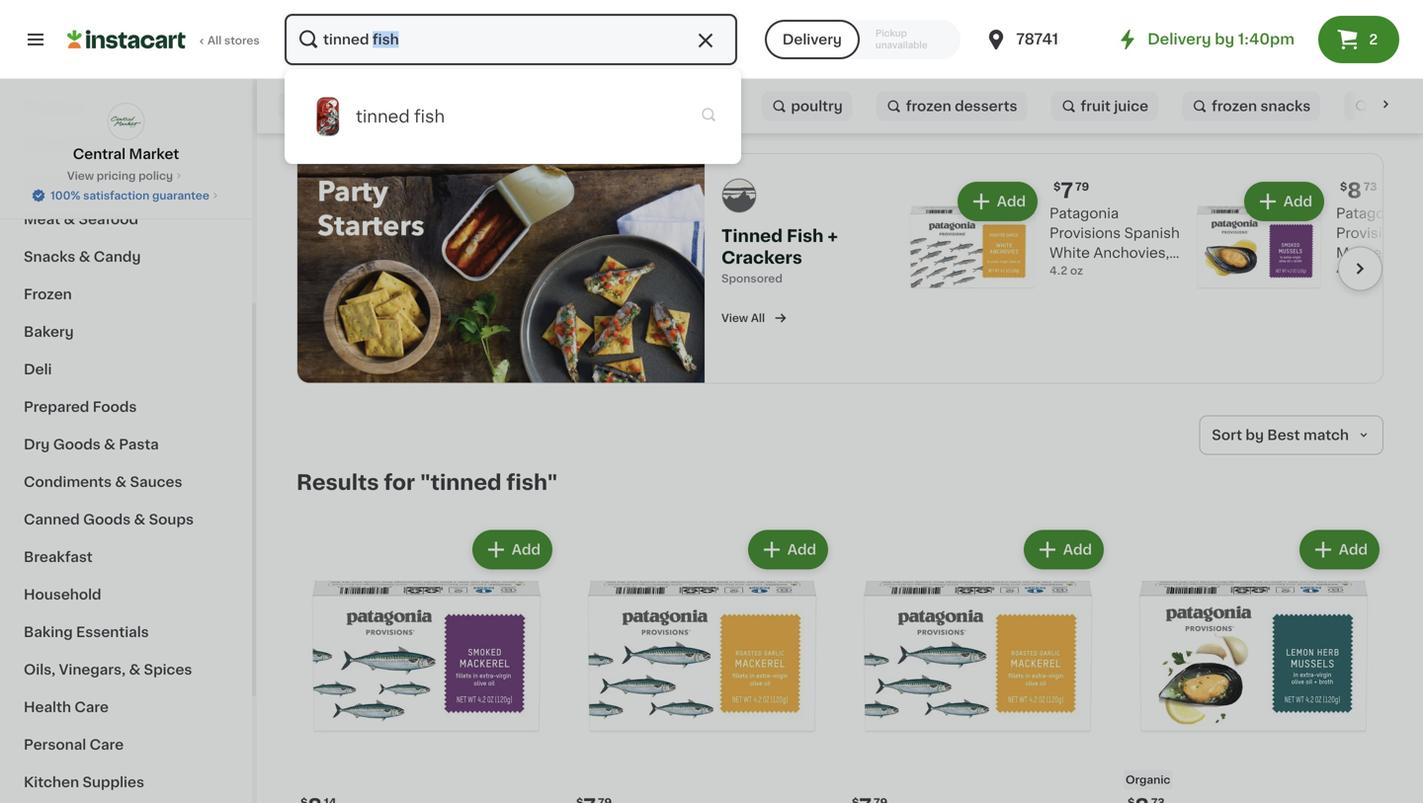 Task type: describe. For each thing, give the bounding box(es) containing it.
nsored
[[743, 273, 782, 284]]

add for third product group from left
[[1063, 543, 1092, 557]]

central market logo image
[[107, 103, 145, 140]]

personal care
[[24, 738, 124, 752]]

100% satisfaction guarantee button
[[31, 184, 221, 204]]

goods for dry
[[53, 438, 101, 452]]

all inside 'link'
[[208, 35, 222, 46]]

produce link
[[12, 88, 240, 126]]

oils, vinegars, & spices
[[24, 663, 192, 677]]

frozen for frozen desserts
[[906, 99, 951, 113]]

snacks & candy link
[[12, 238, 240, 276]]

2 snacks from the left
[[1260, 99, 1311, 113]]

organic
[[1126, 775, 1170, 786]]

goods for canned
[[83, 513, 131, 527]]

& left soups
[[134, 513, 145, 527]]

& down 100%
[[64, 212, 75, 226]]

organic button
[[1124, 526, 1383, 803]]

canned goods & soups
[[24, 513, 194, 527]]

care for personal care
[[90, 738, 124, 752]]

frozen snacks
[[1212, 99, 1311, 113]]

recommended searches element
[[273, 79, 1423, 133]]

baking essentials
[[24, 626, 149, 639]]

health
[[24, 701, 71, 714]]

fruit juice link
[[1051, 86, 1158, 126]]

fresh fruit
[[308, 99, 379, 113]]

prepared foods
[[24, 400, 137, 414]]

patagonia provisions s 4.2 oz
[[1336, 206, 1423, 276]]

results for "tinned fish"
[[296, 473, 558, 493]]

$ 8 73
[[1340, 180, 1377, 201]]

delivery by 1:40pm link
[[1116, 28, 1295, 51]]

kitchen supplies
[[24, 776, 144, 790]]

fruit inside fresh fruit link
[[349, 99, 379, 113]]

results
[[296, 473, 379, 493]]

crackers
[[721, 249, 802, 266]]

frozen link
[[12, 276, 240, 313]]

eggs
[[80, 137, 116, 151]]

+
[[827, 228, 838, 244]]

& left 'sauces'
[[115, 475, 127, 489]]

central
[[73, 147, 126, 161]]

dairy
[[24, 137, 62, 151]]

add for fourth product group
[[1339, 543, 1368, 557]]

delivery for delivery
[[782, 33, 842, 46]]

& left eggs
[[66, 137, 77, 151]]

satisfaction
[[83, 190, 149, 201]]

patagonia for patagonia provisions s 4.2 oz
[[1336, 206, 1405, 220]]

fresh fruit link
[[279, 86, 389, 126]]

tinned fish link
[[300, 93, 725, 140]]

dairy & eggs
[[24, 137, 116, 151]]

seafood
[[79, 212, 138, 226]]

7
[[1061, 180, 1073, 201]]

frozen desserts link
[[876, 86, 1027, 126]]

soups
[[149, 513, 194, 527]]

fish
[[414, 108, 445, 125]]

household link
[[12, 576, 240, 614]]

view all
[[721, 313, 765, 323]]

add for 2nd product group
[[787, 543, 816, 557]]

snacks link
[[406, 86, 496, 126]]

view for view pricing policy
[[67, 170, 94, 181]]

bakery link
[[12, 313, 240, 351]]

service type group
[[765, 20, 961, 59]]

provisions for spanish
[[1049, 226, 1121, 240]]

market
[[129, 147, 179, 161]]

pricing
[[97, 170, 136, 181]]

78741 button
[[984, 12, 1103, 67]]

oils, vinegars, & spices link
[[12, 651, 240, 689]]

personal
[[24, 738, 86, 752]]

a flat-lay of a table, showing a bowl of salted crackers, an opened can of anchovies, fresh cilantro, and a plate with appetizers made of crackers, anchovies, and diced tomato. the headline "party starters" is featured in the upper left-hand side. image
[[297, 154, 705, 383]]

add for first product group
[[512, 543, 541, 557]]

supplies
[[82, 776, 144, 790]]

oils,
[[24, 663, 55, 677]]

4.2
[[1049, 265, 1067, 276]]

meat & seafood
[[24, 212, 138, 226]]

tinned
[[356, 108, 410, 125]]

tinned
[[721, 228, 783, 244]]

kitchen
[[24, 776, 79, 790]]

deli link
[[12, 351, 240, 388]]

3 product group from the left
[[848, 526, 1108, 803]]

baking essentials link
[[12, 614, 240, 651]]

100% satisfaction guarantee
[[50, 190, 209, 201]]

guarantee
[[152, 190, 209, 201]]

dairy & eggs link
[[12, 126, 240, 163]]

spanish
[[1124, 226, 1180, 240]]

spices
[[144, 663, 192, 677]]

desserts
[[955, 99, 1017, 113]]

delivery button
[[765, 20, 860, 59]]

Search field
[[285, 14, 737, 65]]

vinegars,
[[59, 663, 126, 677]]

circular pixel art of a grey mountain range with clouds behind it. image
[[721, 178, 757, 213]]

tinned fish
[[356, 108, 445, 125]]

instacart logo image
[[67, 28, 186, 51]]



Task type: vqa. For each thing, say whether or not it's contained in the screenshot.
(est.) inside the $ 4 55 each (est.)
no



Task type: locate. For each thing, give the bounding box(es) containing it.
dry goods & pasta link
[[12, 426, 240, 463]]

goods inside "link"
[[53, 438, 101, 452]]

condiments & sauces link
[[12, 463, 240, 501]]

2 frozen from the left
[[1212, 99, 1257, 113]]

& inside "link"
[[104, 438, 115, 452]]

1 horizontal spatial provisions
[[1336, 226, 1407, 240]]

frozen
[[24, 288, 72, 301]]

$ inside $ 8 73
[[1340, 181, 1347, 192]]

essentials
[[76, 626, 149, 639]]

spo
[[721, 273, 743, 284]]

add button
[[959, 184, 1036, 219], [1246, 184, 1322, 219], [474, 532, 550, 568], [750, 532, 826, 568], [1026, 532, 1102, 568], [1301, 532, 1378, 568]]

0 vertical spatial view
[[67, 170, 94, 181]]

patagonia inside "patagonia provisions s 4.2 oz"
[[1336, 206, 1405, 220]]

prepare link
[[1344, 86, 1423, 126]]

1 patagonia from the left
[[1049, 206, 1119, 220]]

baking
[[24, 626, 73, 639]]

central market
[[73, 147, 179, 161]]

0 horizontal spatial $
[[1053, 181, 1061, 192]]

patagonia provisions spanish white anchovies, roasted garlic
[[1049, 206, 1180, 280]]

73
[[1364, 181, 1377, 192]]

breakfast link
[[12, 539, 240, 576]]

2 fruit from the left
[[1081, 99, 1111, 113]]

goods down condiments & sauces
[[83, 513, 131, 527]]

delivery
[[1147, 32, 1211, 46], [782, 33, 842, 46]]

fruit left juice
[[1081, 99, 1111, 113]]

delivery inside delivery by 1:40pm link
[[1147, 32, 1211, 46]]

"tinned
[[420, 473, 502, 493]]

view for view all
[[721, 313, 748, 323]]

pasta
[[119, 438, 159, 452]]

0 vertical spatial care
[[74, 701, 109, 714]]

poultry link
[[761, 86, 853, 126]]

canned
[[24, 513, 80, 527]]

snacks right tinned
[[436, 99, 486, 113]]

condiments
[[642, 99, 728, 113]]

None search field
[[283, 12, 739, 67]]

$ for 8
[[1340, 181, 1347, 192]]

0 horizontal spatial patagonia
[[1049, 206, 1119, 220]]

care for health care
[[74, 701, 109, 714]]

& left spices at the bottom
[[129, 663, 140, 677]]

delivery for delivery by 1:40pm
[[1147, 32, 1211, 46]]

oz
[[1070, 265, 1083, 276]]

care down vinegars,
[[74, 701, 109, 714]]

0 vertical spatial goods
[[53, 438, 101, 452]]

delivery by 1:40pm
[[1147, 32, 1295, 46]]

0 vertical spatial all
[[208, 35, 222, 46]]

by
[[1215, 32, 1234, 46]]

patagonia inside patagonia provisions spanish white anchovies, roasted garlic
[[1049, 206, 1119, 220]]

4 product group from the left
[[1124, 526, 1383, 803]]

2 product group from the left
[[572, 526, 832, 803]]

1 horizontal spatial snacks
[[1260, 99, 1311, 113]]

fruit right fresh
[[349, 99, 379, 113]]

1 horizontal spatial fruit
[[1081, 99, 1111, 113]]

view
[[67, 170, 94, 181], [721, 313, 748, 323]]

1:40pm
[[1238, 32, 1295, 46]]

snacks & candy
[[24, 250, 141, 264]]

health care
[[24, 701, 109, 714]]

2 provisions from the left
[[1336, 226, 1407, 240]]

fruit inside fruit juice link
[[1081, 99, 1111, 113]]

sauces
[[130, 475, 182, 489]]

care up supplies
[[90, 738, 124, 752]]

1 $ from the left
[[1053, 181, 1061, 192]]

all stores
[[208, 35, 260, 46]]

all down the nsored
[[751, 313, 765, 323]]

add
[[997, 195, 1026, 208], [1283, 195, 1312, 208], [512, 543, 541, 557], [787, 543, 816, 557], [1063, 543, 1092, 557], [1339, 543, 1368, 557]]

view pricing policy link
[[67, 168, 185, 184]]

4.2 oz
[[1049, 265, 1083, 276]]

1 horizontal spatial frozen
[[1212, 99, 1257, 113]]

100%
[[50, 190, 81, 201]]

1 horizontal spatial patagonia
[[1336, 206, 1405, 220]]

1 vertical spatial care
[[90, 738, 124, 752]]

breakfast
[[24, 550, 93, 564]]

prepared foods link
[[12, 388, 240, 426]]

provisions inside patagonia provisions spanish white anchovies, roasted garlic
[[1049, 226, 1121, 240]]

0 horizontal spatial view
[[67, 170, 94, 181]]

1 vertical spatial goods
[[83, 513, 131, 527]]

1 fruit from the left
[[349, 99, 379, 113]]

patagonia down $ 8 73
[[1336, 206, 1405, 220]]

$ left 79 at right top
[[1053, 181, 1061, 192]]

$ for 7
[[1053, 181, 1061, 192]]

& left pasta
[[104, 438, 115, 452]]

stores
[[224, 35, 260, 46]]

$ inside $ 7 79
[[1053, 181, 1061, 192]]

view pricing policy
[[67, 170, 173, 181]]

household
[[24, 588, 101, 602]]

fish
[[787, 228, 824, 244]]

0 horizontal spatial fruit
[[349, 99, 379, 113]]

provisions for s
[[1336, 226, 1407, 240]]

condiments & sauces
[[24, 475, 182, 489]]

foods
[[93, 400, 137, 414]]

delivery inside delivery button
[[782, 33, 842, 46]]

produce
[[24, 100, 84, 114]]

1 snacks from the left
[[436, 99, 486, 113]]

for
[[384, 473, 415, 493]]

canned goods & soups link
[[12, 501, 240, 539]]

prepared
[[24, 400, 89, 414]]

frozen left desserts on the right top
[[906, 99, 951, 113]]

1 horizontal spatial all
[[751, 313, 765, 323]]

frozen down by at the right
[[1212, 99, 1257, 113]]

0 horizontal spatial frozen
[[906, 99, 951, 113]]

all left stores
[[208, 35, 222, 46]]

provisions left s
[[1336, 226, 1407, 240]]

beverages
[[24, 175, 99, 189]]

8
[[1347, 180, 1362, 201]]

0 horizontal spatial provisions
[[1049, 226, 1121, 240]]

fresh
[[308, 99, 345, 113]]

white
[[1049, 246, 1090, 260]]

0 horizontal spatial all
[[208, 35, 222, 46]]

1 horizontal spatial view
[[721, 313, 748, 323]]

delivery left by at the right
[[1147, 32, 1211, 46]]

2 $ from the left
[[1340, 181, 1347, 192]]

policy
[[138, 170, 173, 181]]

1 horizontal spatial $
[[1340, 181, 1347, 192]]

all stores link
[[67, 12, 261, 67]]

patagonia for patagonia provisions spanish white anchovies, roasted garlic
[[1049, 206, 1119, 220]]

view up 100%
[[67, 170, 94, 181]]

anchovies,
[[1093, 246, 1169, 260]]

0 horizontal spatial snacks
[[436, 99, 486, 113]]

bakery
[[24, 325, 74, 339]]

frozen desserts
[[906, 99, 1017, 113]]

1 vertical spatial all
[[751, 313, 765, 323]]

& left candy
[[79, 250, 90, 264]]

care
[[74, 701, 109, 714], [90, 738, 124, 752]]

0 horizontal spatial delivery
[[782, 33, 842, 46]]

beverages link
[[12, 163, 240, 201]]

meat
[[24, 212, 60, 226]]

$ left the 73
[[1340, 181, 1347, 192]]

goods
[[53, 438, 101, 452], [83, 513, 131, 527]]

$ 7 79
[[1053, 180, 1089, 201]]

patagonia down $ 7 79 on the top
[[1049, 206, 1119, 220]]

garlic
[[1111, 266, 1152, 280]]

roasted
[[1049, 266, 1108, 280]]

delivery up poultry
[[782, 33, 842, 46]]

fish"
[[506, 473, 558, 493]]

2
[[1369, 33, 1378, 46]]

prepare
[[1374, 99, 1423, 113]]

snacks down 1:40pm
[[1260, 99, 1311, 113]]

s
[[1411, 226, 1420, 240]]

goods down prepared foods
[[53, 438, 101, 452]]

2 patagonia from the left
[[1336, 206, 1405, 220]]

1 horizontal spatial delivery
[[1147, 32, 1211, 46]]

fruit juice
[[1081, 99, 1148, 113]]

view down spo
[[721, 313, 748, 323]]

deli
[[24, 363, 52, 377]]

79
[[1075, 181, 1089, 192]]

1 product group from the left
[[296, 526, 556, 803]]

condiments
[[24, 475, 112, 489]]

frozen
[[906, 99, 951, 113], [1212, 99, 1257, 113]]

patagonia
[[1049, 206, 1119, 220], [1336, 206, 1405, 220]]

product group
[[296, 526, 556, 803], [572, 526, 832, 803], [848, 526, 1108, 803], [1124, 526, 1383, 803]]

provisions inside "patagonia provisions s 4.2 oz"
[[1336, 226, 1407, 240]]

fruit
[[349, 99, 379, 113], [1081, 99, 1111, 113]]

frozen for frozen snacks
[[1212, 99, 1257, 113]]

frozen snacks link
[[1182, 86, 1320, 126]]

juice
[[1114, 99, 1148, 113]]

1 vertical spatial view
[[721, 313, 748, 323]]

central market link
[[73, 103, 179, 164]]

1 frozen from the left
[[906, 99, 951, 113]]

snacks
[[24, 250, 75, 264]]

kitchen supplies link
[[12, 764, 240, 801]]

personal care link
[[12, 726, 240, 764]]

provisions up white
[[1049, 226, 1121, 240]]

1 provisions from the left
[[1049, 226, 1121, 240]]



